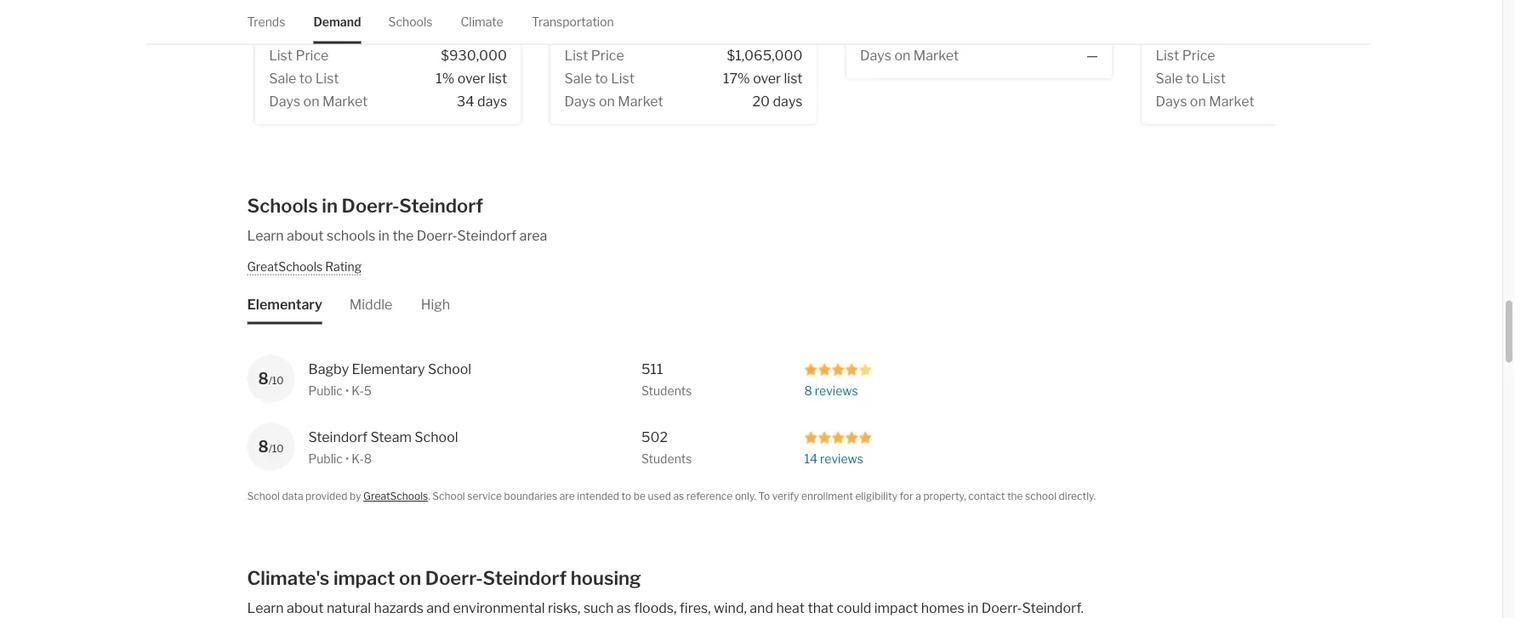 Task type: describe. For each thing, give the bounding box(es) containing it.
students for 511
[[642, 384, 692, 398]]

511
[[642, 361, 663, 378]]

34 days
[[457, 93, 508, 109]]

verify
[[773, 490, 799, 503]]

school
[[1026, 490, 1057, 503]]

learn for learn about natural hazards and environmental risks, such as floods, fires, wind, and heat that      could impact homes in doerr-steindorf.
[[247, 600, 284, 616]]

/10 for steindorf
[[269, 443, 284, 455]]

days inside list price sale to list days on market
[[1157, 93, 1188, 109]]

risks,
[[548, 600, 581, 616]]

days for —
[[861, 47, 892, 63]]

.
[[428, 490, 430, 503]]

students for 502
[[642, 452, 692, 466]]

reviews for 511
[[815, 384, 858, 398]]

area
[[520, 227, 548, 244]]

contact
[[969, 490, 1005, 503]]

demand link
[[314, 0, 361, 44]]

transportation
[[532, 14, 614, 29]]

2 vertical spatial in
[[968, 600, 979, 616]]

95124 for $1,065,000
[[749, 14, 780, 26]]

steindorf up the environmental
[[483, 567, 567, 590]]

san for $1,065,000
[[687, 14, 705, 26]]

doerr- up high "element"
[[417, 227, 458, 244]]

for
[[900, 490, 914, 503]]

property,
[[924, 490, 967, 503]]

2881 meridian ave #364, san jose, ca 95124
[[565, 14, 780, 26]]

climate's impact on doerr-steindorf housing
[[247, 567, 642, 590]]

schools
[[327, 227, 376, 244]]

14
[[805, 452, 818, 466]]

days for 20 days
[[774, 93, 803, 109]]

steindorf.
[[1023, 600, 1084, 616]]

price for 1% over list
[[296, 47, 329, 63]]

high
[[421, 296, 450, 313]]

greatschools rating
[[247, 260, 362, 274]]

to inside list price sale to list days on market
[[1187, 70, 1200, 86]]

jose, for $930,000
[[410, 14, 434, 26]]

school inside bagby elementary school public • k-5
[[428, 361, 472, 378]]

elementary element
[[247, 275, 322, 324]]

steindorf left the area
[[457, 227, 517, 244]]

0 horizontal spatial as
[[617, 600, 631, 616]]

17% over list
[[724, 70, 803, 86]]

17%
[[724, 70, 751, 86]]

2 and from the left
[[750, 600, 774, 616]]

20
[[753, 93, 771, 109]]

95124 for $930,000
[[453, 14, 484, 26]]

wind,
[[714, 600, 747, 616]]

sale for 1% over list
[[269, 70, 297, 86]]

trends link
[[247, 0, 285, 44]]

bagby elementary school public • k-5
[[309, 361, 472, 398]]

on for 34
[[304, 93, 320, 109]]

reference
[[687, 490, 733, 503]]

directly.
[[1059, 490, 1096, 503]]

doerr- right the homes
[[982, 600, 1023, 616]]

price for 17% over list
[[592, 47, 625, 63]]

by
[[350, 490, 361, 503]]

20 days
[[753, 93, 803, 109]]

schools in doerr-steindorf
[[247, 194, 483, 217]]

steindorf steam school button
[[309, 427, 543, 448]]

a
[[916, 490, 922, 503]]

learn about natural hazards and environmental risks, such as floods, fires, wind, and heat that      could impact homes in doerr-steindorf.
[[247, 600, 1084, 616]]

2881 for $1,065,000
[[565, 14, 590, 26]]

used
[[648, 490, 671, 503]]

climate
[[461, 14, 504, 29]]

2881 meridian ave #202, san jose, ca 95124
[[269, 14, 484, 26]]

1 horizontal spatial greatschools
[[363, 490, 428, 503]]

on for 20
[[600, 93, 616, 109]]

enrollment
[[802, 490, 853, 503]]

bagby elementary school button
[[309, 359, 543, 380]]

fires,
[[680, 600, 711, 616]]

list for 17% over list
[[785, 70, 803, 86]]

sale inside list price sale to list days on market
[[1157, 70, 1184, 86]]

public for bagby elementary school
[[309, 384, 343, 398]]

boundaries
[[504, 490, 558, 503]]

• for steindorf
[[345, 452, 349, 466]]

502 students
[[642, 429, 692, 466]]

about for schools
[[287, 227, 324, 244]]

meridian for $1,065,000
[[592, 14, 634, 26]]

—
[[1087, 47, 1099, 63]]

are
[[560, 490, 575, 503]]

ca for $930,000
[[436, 14, 451, 26]]

market for —
[[914, 47, 960, 63]]

2881 for $930,000
[[269, 14, 294, 26]]

elementary inside bagby elementary school public • k-5
[[352, 361, 425, 378]]

steam
[[371, 429, 412, 446]]

market inside list price sale to list days on market
[[1210, 93, 1255, 109]]

1% over list
[[436, 70, 508, 86]]

8 inside steindorf steam school public • k-8
[[364, 452, 372, 466]]

days on market for —
[[861, 47, 960, 63]]

environmental
[[453, 600, 545, 616]]

5
[[364, 384, 372, 398]]

rating
[[325, 260, 362, 274]]

transportation link
[[532, 0, 614, 44]]

sale to list for 17% over list
[[565, 70, 635, 86]]

that
[[808, 600, 834, 616]]

to
[[759, 490, 770, 503]]

502
[[642, 429, 668, 446]]

14 reviews
[[805, 452, 864, 466]]



Task type: vqa. For each thing, say whether or not it's contained in the screenshot.
509,805
no



Task type: locate. For each thing, give the bounding box(es) containing it.
price inside list price sale to list days on market
[[1183, 47, 1216, 63]]

1 vertical spatial greatschools
[[363, 490, 428, 503]]

1 vertical spatial k-
[[352, 452, 364, 466]]

school
[[428, 361, 472, 378], [415, 429, 458, 446], [247, 490, 280, 503], [433, 490, 465, 503]]

0 vertical spatial public
[[309, 384, 343, 398]]

1 horizontal spatial in
[[379, 227, 390, 244]]

ca for $1,065,000
[[733, 14, 747, 26]]

as right such
[[617, 600, 631, 616]]

learn for learn about schools in the doerr-steindorf area
[[247, 227, 284, 244]]

rating 4.0 out of 5 element
[[805, 362, 873, 377]]

impact
[[334, 567, 395, 590], [875, 600, 919, 616]]

over down $1,065,000
[[754, 70, 782, 86]]

2 horizontal spatial sale
[[1157, 70, 1184, 86]]

in right the homes
[[968, 600, 979, 616]]

school inside steindorf steam school public • k-8
[[415, 429, 458, 446]]

list price
[[269, 47, 329, 63], [565, 47, 625, 63]]

list up '20 days'
[[785, 70, 803, 86]]

and down the climate's impact on doerr-steindorf housing
[[427, 600, 450, 616]]

meridian for $930,000
[[296, 14, 338, 26]]

2 /10 from the top
[[269, 443, 284, 455]]

k- inside bagby elementary school public • k-5
[[352, 384, 364, 398]]

learn up greatschools rating
[[247, 227, 284, 244]]

learn
[[247, 227, 284, 244], [247, 600, 284, 616]]

1 horizontal spatial 2881
[[565, 14, 590, 26]]

/10 left bagby at the left of page
[[269, 375, 284, 387]]

about up greatschools rating
[[287, 227, 324, 244]]

greatschools up "elementary" element on the left of page
[[247, 260, 323, 274]]

elementary down greatschools rating
[[247, 296, 322, 313]]

2 horizontal spatial days on market
[[861, 47, 960, 63]]

list price for 17% over list
[[565, 47, 625, 63]]

data
[[282, 490, 303, 503]]

steindorf left steam
[[309, 429, 368, 446]]

students down 502
[[642, 452, 692, 466]]

2 list from the left
[[785, 70, 803, 86]]

1 8 /10 from the top
[[258, 370, 284, 388]]

rating 5.0 out of 5 element
[[805, 430, 873, 445]]

school left data
[[247, 490, 280, 503]]

2 days from the left
[[774, 93, 803, 109]]

2 • from the top
[[345, 452, 349, 466]]

hazards
[[374, 600, 424, 616]]

1 horizontal spatial jose,
[[707, 14, 731, 26]]

jose, right #364,
[[707, 14, 731, 26]]

in right schools
[[379, 227, 390, 244]]

learn about schools in the doerr-steindorf area
[[247, 227, 548, 244]]

1 horizontal spatial impact
[[875, 600, 919, 616]]

511 students
[[642, 361, 692, 398]]

0 horizontal spatial the
[[393, 227, 414, 244]]

elementary up 5
[[352, 361, 425, 378]]

list
[[269, 47, 293, 63], [565, 47, 589, 63], [1157, 47, 1180, 63], [316, 70, 340, 86], [612, 70, 635, 86], [1203, 70, 1227, 86]]

days on market for 34
[[269, 93, 368, 109]]

1 ca from the left
[[436, 14, 451, 26]]

$930,000
[[441, 47, 508, 63]]

1 vertical spatial about
[[287, 600, 324, 616]]

schools
[[388, 14, 433, 29], [247, 194, 318, 217]]

0 vertical spatial 8 /10
[[258, 370, 284, 388]]

2 95124 from the left
[[749, 14, 780, 26]]

2 public from the top
[[309, 452, 343, 466]]

list price down trends link
[[269, 47, 329, 63]]

1 vertical spatial students
[[642, 452, 692, 466]]

only.
[[735, 490, 757, 503]]

ca right schools link
[[436, 14, 451, 26]]

1 k- from the top
[[352, 384, 364, 398]]

1 vertical spatial elementary
[[352, 361, 425, 378]]

list price down 'transportation' link
[[565, 47, 625, 63]]

k- for bagby
[[352, 384, 364, 398]]

the down schools in doerr-steindorf
[[393, 227, 414, 244]]

students down 511
[[642, 384, 692, 398]]

1 horizontal spatial schools
[[388, 14, 433, 29]]

greatschools link
[[363, 490, 428, 503]]

days for 34
[[269, 93, 301, 109]]

ave for $930,000
[[340, 14, 358, 26]]

market for 20
[[619, 93, 664, 109]]

• up the provided
[[345, 452, 349, 466]]

1 learn from the top
[[247, 227, 284, 244]]

days for 20
[[565, 93, 597, 109]]

k- up by
[[352, 452, 364, 466]]

8 /10 up data
[[258, 438, 284, 456]]

on
[[895, 47, 911, 63], [304, 93, 320, 109], [600, 93, 616, 109], [1191, 93, 1207, 109], [399, 567, 421, 590]]

0 horizontal spatial sale to list
[[269, 70, 340, 86]]

2 horizontal spatial in
[[968, 600, 979, 616]]

san right #364,
[[687, 14, 705, 26]]

0 horizontal spatial ca
[[436, 14, 451, 26]]

1 horizontal spatial 95124
[[749, 14, 780, 26]]

trends
[[247, 14, 285, 29]]

steindorf
[[399, 194, 483, 217], [457, 227, 517, 244], [309, 429, 368, 446], [483, 567, 567, 590]]

0 horizontal spatial days
[[478, 93, 508, 109]]

about down 'climate's'
[[287, 600, 324, 616]]

sale for 17% over list
[[565, 70, 593, 86]]

• left 5
[[345, 384, 349, 398]]

public
[[309, 384, 343, 398], [309, 452, 343, 466]]

greatschools right by
[[363, 490, 428, 503]]

2 k- from the top
[[352, 452, 364, 466]]

1 horizontal spatial ave
[[636, 14, 654, 26]]

school right .
[[433, 490, 465, 503]]

2 8 /10 from the top
[[258, 438, 284, 456]]

0 horizontal spatial jose,
[[410, 14, 434, 26]]

1 horizontal spatial days
[[774, 93, 803, 109]]

san right #202,
[[390, 14, 408, 26]]

8
[[258, 370, 269, 388], [805, 384, 813, 398], [258, 438, 269, 456], [364, 452, 372, 466]]

k- for steindorf
[[352, 452, 364, 466]]

0 horizontal spatial list price
[[269, 47, 329, 63]]

doerr- up the environmental
[[425, 567, 483, 590]]

sale to list for 1% over list
[[269, 70, 340, 86]]

steindorf steam school public • k-8
[[309, 429, 458, 466]]

jose,
[[410, 14, 434, 26], [707, 14, 731, 26]]

0 horizontal spatial sale
[[269, 70, 297, 86]]

public up the provided
[[309, 452, 343, 466]]

ave left #364,
[[636, 14, 654, 26]]

floods,
[[634, 600, 677, 616]]

0 horizontal spatial meridian
[[296, 14, 338, 26]]

1 list from the left
[[489, 70, 508, 86]]

1 horizontal spatial days on market
[[565, 93, 664, 109]]

service
[[468, 490, 502, 503]]

0 horizontal spatial 2881
[[269, 14, 294, 26]]

market for 34
[[323, 93, 368, 109]]

over for 20
[[754, 70, 782, 86]]

schools link
[[388, 0, 433, 44]]

1 horizontal spatial ca
[[733, 14, 747, 26]]

1 san from the left
[[390, 14, 408, 26]]

1 /10 from the top
[[269, 375, 284, 387]]

1 vertical spatial 8 /10
[[258, 438, 284, 456]]

1 vertical spatial in
[[379, 227, 390, 244]]

0 vertical spatial elementary
[[247, 296, 322, 313]]

1 price from the left
[[296, 47, 329, 63]]

• inside bagby elementary school public • k-5
[[345, 384, 349, 398]]

0 horizontal spatial in
[[322, 194, 338, 217]]

and left heat
[[750, 600, 774, 616]]

1 ave from the left
[[340, 14, 358, 26]]

3 price from the left
[[1183, 47, 1216, 63]]

sale
[[269, 70, 297, 86], [565, 70, 593, 86], [1157, 70, 1184, 86]]

8 /10
[[258, 370, 284, 388], [258, 438, 284, 456]]

0 horizontal spatial days on market
[[269, 93, 368, 109]]

elementary
[[247, 296, 322, 313], [352, 361, 425, 378]]

95124 up $1,065,000
[[749, 14, 780, 26]]

0 vertical spatial /10
[[269, 375, 284, 387]]

reviews down rating 5.0 out of 5 element
[[821, 452, 864, 466]]

learn down 'climate's'
[[247, 600, 284, 616]]

1 students from the top
[[642, 384, 692, 398]]

on for —
[[895, 47, 911, 63]]

public inside bagby elementary school public • k-5
[[309, 384, 343, 398]]

0 vertical spatial about
[[287, 227, 324, 244]]

1 horizontal spatial list price
[[565, 47, 625, 63]]

list up 34 days
[[489, 70, 508, 86]]

1 horizontal spatial as
[[674, 490, 684, 503]]

as right used
[[674, 490, 684, 503]]

public inside steindorf steam school public • k-8
[[309, 452, 343, 466]]

intended
[[577, 490, 620, 503]]

public for steindorf steam school
[[309, 452, 343, 466]]

natural
[[327, 600, 371, 616]]

0 horizontal spatial and
[[427, 600, 450, 616]]

0 vertical spatial schools
[[388, 14, 433, 29]]

0 horizontal spatial 95124
[[453, 14, 484, 26]]

public down bagby at the left of page
[[309, 384, 343, 398]]

1 vertical spatial impact
[[875, 600, 919, 616]]

2 ca from the left
[[733, 14, 747, 26]]

0 vertical spatial the
[[393, 227, 414, 244]]

students
[[642, 384, 692, 398], [642, 452, 692, 466]]

0 horizontal spatial impact
[[334, 567, 395, 590]]

0 vertical spatial greatschools
[[247, 260, 323, 274]]

2 sale to list from the left
[[565, 70, 635, 86]]

0 vertical spatial as
[[674, 490, 684, 503]]

the left 'school'
[[1008, 490, 1023, 503]]

1 vertical spatial reviews
[[821, 452, 864, 466]]

over for 34
[[458, 70, 486, 86]]

k- inside steindorf steam school public • k-8
[[352, 452, 364, 466]]

1 horizontal spatial over
[[754, 70, 782, 86]]

be
[[634, 490, 646, 503]]

1 list price from the left
[[269, 47, 329, 63]]

3 sale from the left
[[1157, 70, 1184, 86]]

2 jose, from the left
[[707, 14, 731, 26]]

in up schools
[[322, 194, 338, 217]]

days on market
[[861, 47, 960, 63], [269, 93, 368, 109], [565, 93, 664, 109]]

95124
[[453, 14, 484, 26], [749, 14, 780, 26]]

$1,065,000
[[728, 47, 803, 63]]

•
[[345, 384, 349, 398], [345, 452, 349, 466]]

list price for 1% over list
[[269, 47, 329, 63]]

#202,
[[360, 14, 388, 26]]

1 horizontal spatial san
[[687, 14, 705, 26]]

schools right #202,
[[388, 14, 433, 29]]

reviews down rating 4.0 out of 5 "element"
[[815, 384, 858, 398]]

2 learn from the top
[[247, 600, 284, 616]]

ca
[[436, 14, 451, 26], [733, 14, 747, 26]]

days for 34 days
[[478, 93, 508, 109]]

1 horizontal spatial list
[[785, 70, 803, 86]]

1 sale from the left
[[269, 70, 297, 86]]

schools for schools in doerr-steindorf
[[247, 194, 318, 217]]

/10
[[269, 375, 284, 387], [269, 443, 284, 455]]

8 /10 for bagby elementary school
[[258, 370, 284, 388]]

school right steam
[[415, 429, 458, 446]]

1 horizontal spatial the
[[1008, 490, 1023, 503]]

1 about from the top
[[287, 227, 324, 244]]

95124 up $930,000
[[453, 14, 484, 26]]

doerr- up schools
[[342, 194, 399, 217]]

1 vertical spatial the
[[1008, 490, 1023, 503]]

impact up 'natural'
[[334, 567, 395, 590]]

san for $930,000
[[390, 14, 408, 26]]

ca up $1,065,000
[[733, 14, 747, 26]]

eligibility
[[856, 490, 898, 503]]

#364,
[[656, 14, 684, 26]]

2 2881 from the left
[[565, 14, 590, 26]]

1 vertical spatial learn
[[247, 600, 284, 616]]

ave left #202,
[[340, 14, 358, 26]]

0 horizontal spatial list
[[489, 70, 508, 86]]

steindorf up learn about schools in the doerr-steindorf area
[[399, 194, 483, 217]]

homes
[[921, 600, 965, 616]]

1 horizontal spatial sale
[[565, 70, 593, 86]]

days
[[861, 47, 892, 63], [269, 93, 301, 109], [565, 93, 597, 109], [1157, 93, 1188, 109]]

0 vertical spatial reviews
[[815, 384, 858, 398]]

2 list price from the left
[[565, 47, 625, 63]]

1 days from the left
[[478, 93, 508, 109]]

heat
[[777, 600, 805, 616]]

demand
[[314, 14, 361, 29]]

2 san from the left
[[687, 14, 705, 26]]

school down high
[[428, 361, 472, 378]]

1 horizontal spatial sale to list
[[565, 70, 635, 86]]

2 ave from the left
[[636, 14, 654, 26]]

1 horizontal spatial meridian
[[592, 14, 634, 26]]

meridian
[[296, 14, 338, 26], [592, 14, 634, 26]]

meridian left #364,
[[592, 14, 634, 26]]

0 horizontal spatial greatschools
[[247, 260, 323, 274]]

list for 1% over list
[[489, 70, 508, 86]]

reviews
[[815, 384, 858, 398], [821, 452, 864, 466]]

market
[[914, 47, 960, 63], [323, 93, 368, 109], [619, 93, 664, 109], [1210, 93, 1255, 109]]

bagby
[[309, 361, 349, 378]]

• inside steindorf steam school public • k-8
[[345, 452, 349, 466]]

0 horizontal spatial schools
[[247, 194, 318, 217]]

jose, right #202,
[[410, 14, 434, 26]]

0 vertical spatial students
[[642, 384, 692, 398]]

schools up greatschools rating
[[247, 194, 318, 217]]

impact right could
[[875, 600, 919, 616]]

1 vertical spatial as
[[617, 600, 631, 616]]

0 horizontal spatial price
[[296, 47, 329, 63]]

reviews for 502
[[821, 452, 864, 466]]

1 and from the left
[[427, 600, 450, 616]]

on inside list price sale to list days on market
[[1191, 93, 1207, 109]]

school data provided by greatschools . school service boundaries are intended to be used as reference only. to verify enrollment eligibility for a property, contact the school directly.
[[247, 490, 1096, 503]]

• for bagby
[[345, 384, 349, 398]]

8 reviews
[[805, 384, 858, 398]]

1 95124 from the left
[[453, 14, 484, 26]]

1 vertical spatial schools
[[247, 194, 318, 217]]

2 horizontal spatial price
[[1183, 47, 1216, 63]]

1%
[[436, 70, 455, 86]]

climate's
[[247, 567, 330, 590]]

ave for $1,065,000
[[636, 14, 654, 26]]

climate link
[[461, 0, 504, 44]]

0 vertical spatial k-
[[352, 384, 364, 398]]

list
[[489, 70, 508, 86], [785, 70, 803, 86]]

days on market for 20
[[565, 93, 664, 109]]

k- up steindorf steam school public • k-8
[[352, 384, 364, 398]]

days right 34
[[478, 93, 508, 109]]

middle element
[[350, 275, 393, 324]]

0 vertical spatial impact
[[334, 567, 395, 590]]

in
[[322, 194, 338, 217], [379, 227, 390, 244], [968, 600, 979, 616]]

jose, for $1,065,000
[[707, 14, 731, 26]]

list price sale to list days on market
[[1157, 47, 1255, 109]]

0 vertical spatial learn
[[247, 227, 284, 244]]

0 horizontal spatial over
[[458, 70, 486, 86]]

sale to list down 'transportation' link
[[565, 70, 635, 86]]

ave
[[340, 14, 358, 26], [636, 14, 654, 26]]

/10 up data
[[269, 443, 284, 455]]

1 jose, from the left
[[410, 14, 434, 26]]

1 vertical spatial /10
[[269, 443, 284, 455]]

provided
[[306, 490, 348, 503]]

over down $930,000
[[458, 70, 486, 86]]

0 vertical spatial in
[[322, 194, 338, 217]]

could
[[837, 600, 872, 616]]

sale to list down demand 'link'
[[269, 70, 340, 86]]

1 2881 from the left
[[269, 14, 294, 26]]

2 students from the top
[[642, 452, 692, 466]]

meridian right trends
[[296, 14, 338, 26]]

0 horizontal spatial elementary
[[247, 296, 322, 313]]

days right 20
[[774, 93, 803, 109]]

high element
[[421, 275, 450, 324]]

8 /10 left bagby at the left of page
[[258, 370, 284, 388]]

2 price from the left
[[592, 47, 625, 63]]

1 horizontal spatial elementary
[[352, 361, 425, 378]]

2 sale from the left
[[565, 70, 593, 86]]

days
[[478, 93, 508, 109], [774, 93, 803, 109]]

housing
[[571, 567, 642, 590]]

middle
[[350, 296, 393, 313]]

and
[[427, 600, 450, 616], [750, 600, 774, 616]]

1 public from the top
[[309, 384, 343, 398]]

to
[[300, 70, 313, 86], [595, 70, 609, 86], [1187, 70, 1200, 86], [622, 490, 632, 503]]

the
[[393, 227, 414, 244], [1008, 490, 1023, 503]]

price
[[296, 47, 329, 63], [592, 47, 625, 63], [1183, 47, 1216, 63]]

1 vertical spatial •
[[345, 452, 349, 466]]

0 vertical spatial •
[[345, 384, 349, 398]]

about
[[287, 227, 324, 244], [287, 600, 324, 616]]

0 horizontal spatial ave
[[340, 14, 358, 26]]

steindorf inside steindorf steam school public • k-8
[[309, 429, 368, 446]]

as
[[674, 490, 684, 503], [617, 600, 631, 616]]

1 meridian from the left
[[296, 14, 338, 26]]

such
[[584, 600, 614, 616]]

2 meridian from the left
[[592, 14, 634, 26]]

schools for schools
[[388, 14, 433, 29]]

34
[[457, 93, 475, 109]]

1 sale to list from the left
[[269, 70, 340, 86]]

0 horizontal spatial san
[[390, 14, 408, 26]]

about for natural
[[287, 600, 324, 616]]

8 /10 for steindorf steam school
[[258, 438, 284, 456]]

1 over from the left
[[458, 70, 486, 86]]

/10 for bagby
[[269, 375, 284, 387]]

1 vertical spatial public
[[309, 452, 343, 466]]

1 • from the top
[[345, 384, 349, 398]]

1 horizontal spatial price
[[592, 47, 625, 63]]

2 about from the top
[[287, 600, 324, 616]]

2 over from the left
[[754, 70, 782, 86]]

1 horizontal spatial and
[[750, 600, 774, 616]]



